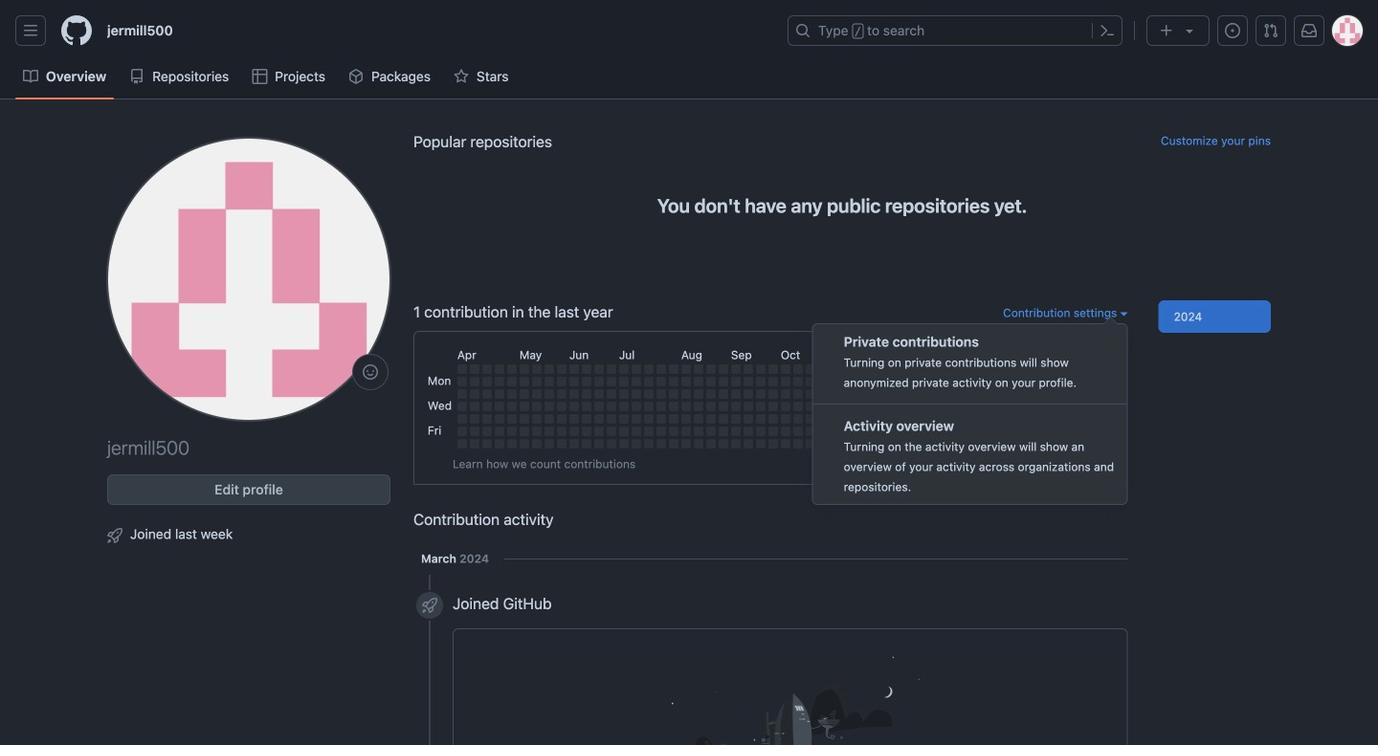 Task type: vqa. For each thing, say whether or not it's contained in the screenshot.
Name field
no



Task type: locate. For each thing, give the bounding box(es) containing it.
command palette image
[[1100, 23, 1115, 38]]

cell
[[457, 365, 467, 374], [470, 365, 479, 374], [482, 365, 492, 374], [495, 365, 504, 374], [507, 365, 517, 374], [519, 365, 529, 374], [532, 365, 541, 374], [544, 365, 554, 374], [557, 365, 566, 374], [569, 365, 579, 374], [582, 365, 591, 374], [594, 365, 604, 374], [607, 365, 616, 374], [619, 365, 629, 374], [631, 365, 641, 374], [644, 365, 653, 374], [656, 365, 666, 374], [669, 365, 678, 374], [681, 365, 691, 374], [694, 365, 703, 374], [706, 365, 716, 374], [719, 365, 728, 374], [731, 365, 741, 374], [743, 365, 753, 374], [756, 365, 765, 374], [768, 365, 778, 374], [781, 365, 790, 374], [793, 365, 803, 374], [806, 365, 815, 374], [818, 365, 828, 374], [843, 365, 853, 374], [855, 365, 865, 374], [868, 365, 877, 374], [880, 365, 890, 374], [893, 365, 902, 374], [905, 365, 915, 374], [918, 365, 927, 374], [930, 365, 940, 374], [942, 365, 952, 374], [955, 365, 964, 374], [967, 365, 977, 374], [980, 365, 989, 374], [992, 365, 1002, 374], [1005, 365, 1014, 374], [1017, 365, 1027, 374], [1030, 365, 1039, 374], [1042, 365, 1052, 374], [1054, 365, 1064, 374], [1067, 365, 1076, 374], [457, 377, 467, 387], [470, 377, 479, 387], [482, 377, 492, 387], [495, 377, 504, 387], [507, 377, 517, 387], [519, 377, 529, 387], [532, 377, 541, 387], [544, 377, 554, 387], [557, 377, 566, 387], [569, 377, 579, 387], [582, 377, 591, 387], [594, 377, 604, 387], [607, 377, 616, 387], [619, 377, 629, 387], [631, 377, 641, 387], [644, 377, 653, 387], [656, 377, 666, 387], [669, 377, 678, 387], [681, 377, 691, 387], [694, 377, 703, 387], [706, 377, 716, 387], [719, 377, 728, 387], [731, 377, 741, 387], [743, 377, 753, 387], [756, 377, 765, 387], [768, 377, 778, 387], [781, 377, 790, 387], [793, 377, 803, 387], [806, 377, 815, 387], [818, 377, 828, 387], [843, 377, 853, 387], [855, 377, 865, 387], [868, 377, 877, 387], [880, 377, 890, 387], [893, 377, 902, 387], [905, 377, 915, 387], [918, 377, 927, 387], [930, 377, 940, 387], [942, 377, 952, 387], [955, 377, 964, 387], [967, 377, 977, 387], [980, 377, 989, 387], [992, 377, 1002, 387], [1005, 377, 1014, 387], [1017, 377, 1027, 387], [1030, 377, 1039, 387], [1042, 377, 1052, 387], [1054, 377, 1064, 387], [1067, 377, 1076, 387], [1079, 377, 1089, 387], [457, 389, 467, 399], [470, 389, 479, 399], [482, 389, 492, 399], [495, 389, 504, 399], [507, 389, 517, 399], [532, 389, 541, 399], [544, 389, 554, 399], [557, 389, 566, 399], [569, 389, 579, 399], [582, 389, 591, 399], [594, 389, 604, 399], [607, 389, 616, 399], [631, 389, 641, 399], [644, 389, 653, 399], [656, 389, 666, 399], [669, 389, 678, 399], [681, 389, 691, 399], [694, 389, 703, 399], [706, 389, 716, 399], [731, 389, 741, 399], [743, 389, 753, 399], [756, 389, 765, 399], [768, 389, 778, 399], [781, 389, 790, 399], [793, 389, 803, 399], [806, 389, 815, 399], [818, 389, 828, 399], [843, 389, 853, 399], [855, 389, 865, 399], [918, 389, 927, 399], [930, 389, 940, 399], [942, 389, 952, 399], [955, 389, 964, 399], [967, 389, 977, 399], [980, 389, 989, 399], [992, 389, 1002, 399], [1005, 389, 1014, 399], [1030, 389, 1039, 399], [1042, 389, 1052, 399], [1054, 389, 1064, 399], [1067, 389, 1076, 399], [1079, 389, 1089, 399], [457, 402, 467, 411], [470, 402, 479, 411], [482, 402, 492, 411], [495, 402, 504, 411], [507, 402, 517, 411], [519, 402, 529, 411], [532, 402, 541, 411], [544, 402, 554, 411], [557, 402, 566, 411], [569, 402, 579, 411], [582, 402, 591, 411], [594, 402, 604, 411], [607, 402, 616, 411], [619, 402, 629, 411], [631, 402, 641, 411], [644, 402, 653, 411], [656, 402, 666, 411], [669, 402, 678, 411], [681, 402, 691, 411], [694, 402, 703, 411], [706, 402, 716, 411], [719, 402, 728, 411], [731, 402, 741, 411], [743, 402, 753, 411], [756, 402, 765, 411], [768, 402, 778, 411], [781, 402, 790, 411], [793, 402, 803, 411], [806, 402, 815, 411], [818, 402, 828, 411], [830, 402, 840, 411], [843, 402, 853, 411], [855, 402, 865, 411], [868, 402, 877, 411], [880, 402, 890, 411], [893, 402, 902, 411], [905, 402, 915, 411], [918, 402, 927, 411], [930, 402, 940, 411], [942, 402, 952, 411], [955, 402, 964, 411], [967, 402, 977, 411], [980, 402, 989, 411], [992, 402, 1002, 411], [1005, 402, 1014, 411], [1017, 402, 1027, 411], [1030, 402, 1039, 411], [1042, 402, 1052, 411], [1054, 402, 1064, 411], [1067, 402, 1076, 411], [1079, 402, 1089, 411], [1092, 402, 1101, 411], [1104, 402, 1114, 411], [457, 414, 467, 424], [470, 414, 479, 424], [482, 414, 492, 424], [495, 414, 504, 424], [507, 414, 517, 424], [519, 414, 529, 424], [532, 414, 541, 424], [544, 414, 554, 424], [557, 414, 566, 424], [569, 414, 579, 424], [582, 414, 591, 424], [594, 414, 604, 424], [607, 414, 616, 424], [619, 414, 629, 424], [631, 414, 641, 424], [644, 414, 653, 424], [656, 414, 666, 424], [669, 414, 678, 424], [681, 414, 691, 424], [694, 414, 703, 424], [706, 414, 716, 424], [719, 414, 728, 424], [731, 414, 741, 424], [743, 414, 753, 424], [756, 414, 765, 424], [768, 414, 778, 424], [781, 414, 790, 424], [793, 414, 803, 424], [806, 414, 815, 424], [818, 414, 828, 424], [843, 414, 853, 424], [855, 414, 865, 424], [868, 414, 877, 424], [880, 414, 890, 424], [893, 414, 902, 424], [905, 414, 915, 424], [918, 414, 927, 424], [930, 414, 940, 424], [942, 414, 952, 424], [955, 414, 964, 424], [457, 427, 467, 436], [470, 427, 479, 436], [482, 427, 492, 436], [495, 427, 504, 436], [507, 427, 517, 436], [532, 427, 541, 436], [544, 427, 554, 436], [557, 427, 566, 436], [569, 427, 579, 436], [582, 427, 591, 436], [594, 427, 604, 436], [607, 427, 616, 436], [631, 427, 641, 436], [644, 427, 653, 436], [656, 427, 666, 436], [669, 427, 678, 436], [681, 427, 691, 436], [694, 427, 703, 436], [706, 427, 716, 436], [731, 427, 741, 436], [743, 427, 753, 436], [756, 427, 765, 436], [768, 427, 778, 436], [781, 427, 790, 436], [793, 427, 803, 436], [806, 427, 815, 436], [818, 427, 828, 436], [843, 427, 853, 436], [855, 427, 865, 436], [868, 427, 877, 436], [880, 427, 890, 436], [893, 427, 902, 436], [905, 427, 915, 436], [918, 427, 927, 436], [930, 427, 940, 436], [942, 427, 952, 436], [955, 427, 964, 436], [457, 439, 467, 449], [470, 439, 479, 449], [482, 439, 492, 449], [495, 439, 504, 449], [507, 439, 517, 449], [519, 439, 529, 449], [532, 439, 541, 449], [544, 439, 554, 449], [557, 439, 566, 449], [569, 439, 579, 449], [582, 439, 591, 449], [594, 439, 604, 449], [607, 439, 616, 449], [619, 439, 629, 449], [631, 439, 641, 449], [644, 439, 653, 449], [656, 439, 666, 449], [669, 439, 678, 449], [681, 439, 691, 449], [694, 439, 703, 449], [706, 439, 716, 449], [719, 439, 728, 449], [731, 439, 741, 449], [743, 439, 753, 449], [756, 439, 765, 449], [768, 439, 778, 449], [781, 439, 790, 449], [793, 439, 803, 449], [806, 439, 815, 449], [818, 439, 828, 449], [843, 439, 853, 449], [855, 439, 865, 449], [868, 439, 877, 449], [880, 439, 890, 449], [893, 439, 902, 449], [905, 439, 915, 449], [918, 439, 927, 449], [930, 439, 940, 449], [942, 439, 952, 449], [955, 439, 964, 449], [967, 439, 977, 449], [980, 439, 989, 449], [992, 439, 1002, 449], [1005, 439, 1014, 449], [1017, 439, 1027, 449], [1030, 439, 1039, 449], [1042, 439, 1052, 449], [1054, 439, 1064, 449], [1067, 439, 1076, 449], [1079, 439, 1089, 449]]

star image
[[454, 69, 469, 84]]

issue opened image
[[1225, 23, 1240, 38]]

package image
[[348, 69, 364, 84]]

grid
[[425, 344, 1117, 452]]

menu
[[812, 323, 1128, 505]]

rocket image
[[422, 598, 437, 613]]

change your avatar image
[[107, 138, 390, 421]]

rocket image
[[107, 528, 122, 544]]



Task type: describe. For each thing, give the bounding box(es) containing it.
table image
[[252, 69, 267, 84]]

homepage image
[[61, 15, 92, 46]]

repo image
[[129, 69, 145, 84]]

book image
[[23, 69, 38, 84]]

triangle down image
[[1182, 23, 1197, 38]]

git pull request image
[[1263, 23, 1279, 38]]

notifications image
[[1301, 23, 1317, 38]]

smiley image
[[363, 365, 378, 380]]

plus image
[[1159, 23, 1174, 38]]

joined github! image
[[551, 645, 1030, 745]]



